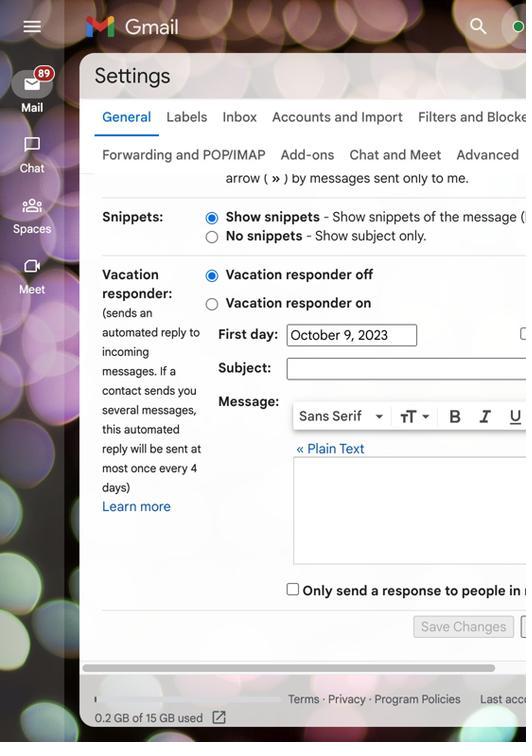 Task type: describe. For each thing, give the bounding box(es) containing it.
) by messa
[[226, 151, 526, 187]]

sent inside vacation responder: (sends an automated reply to incoming messages. if a contact sends you several messages, this automated reply will be sent at most once every 4 days) learn more
[[166, 442, 188, 456]]

program
[[375, 693, 419, 707]]

policies
[[422, 693, 461, 707]]

more
[[140, 499, 171, 515]]

inbox
[[223, 109, 257, 125]]

vacation for vacation responder on
[[226, 295, 283, 312]]

a inside vacation responder: (sends an automated reply to incoming messages. if a contact sends you several messages, this automated reply will be sent at most once every 4 days) learn more
[[170, 365, 176, 379]]

show for no snippets
[[315, 228, 348, 244]]

day:
[[250, 326, 278, 343]]

show snippets - show snippets of the message (l
[[226, 209, 526, 225]]

accounts and import link
[[272, 109, 403, 125]]

(
[[445, 151, 450, 168]]

1 vertical spatial automated
[[124, 423, 180, 437]]

0 vertical spatial automated
[[102, 326, 158, 340]]

- for show subject only.
[[306, 228, 312, 244]]

) inside ) by messa
[[462, 151, 467, 168]]

main menu image
[[21, 15, 44, 38]]

and for accounts
[[335, 109, 358, 125]]

display an arrow (
[[342, 151, 453, 168]]

last
[[481, 693, 503, 707]]

show for show snippets
[[333, 209, 366, 225]]

snippets for show subject only.
[[247, 228, 303, 244]]

only.
[[399, 228, 427, 244]]

acco
[[506, 693, 526, 707]]

first day:
[[218, 326, 278, 343]]

sans
[[299, 408, 330, 424]]

messages
[[310, 170, 371, 187]]

sends
[[145, 384, 175, 398]]

save changes navigation
[[102, 611, 526, 638]]

follow link to manage storage image
[[211, 709, 230, 728]]

»
[[272, 170, 281, 187]]

Subject text field
[[287, 358, 526, 380]]

this
[[102, 423, 121, 437]]

(l
[[521, 209, 526, 225]]

save
[[421, 619, 450, 635]]

add-ons
[[281, 147, 335, 163]]

save changes button
[[414, 616, 514, 638]]

1 horizontal spatial a
[[371, 583, 379, 599]]

inbox link
[[223, 109, 257, 125]]

send
[[336, 583, 368, 599]]

gmail image
[[85, 8, 188, 45]]

every
[[159, 462, 188, 476]]

footer containing terms
[[80, 690, 526, 728]]

First day: text field
[[287, 324, 418, 347]]

chat for chat and meet
[[350, 147, 380, 163]]

Only send a response to people in my Contacts checkbox
[[287, 583, 299, 596]]

incoming
[[102, 345, 149, 359]]

mail heading
[[0, 100, 64, 116]]

forwarding and pop/imap link
[[102, 147, 266, 163]]

4
[[191, 462, 197, 476]]

labels
[[167, 109, 208, 125]]

mail
[[21, 101, 43, 115]]

responder for on
[[286, 295, 352, 312]]

1 vertical spatial reply
[[102, 442, 128, 456]]

2 gb from the left
[[159, 712, 175, 726]]

me.
[[447, 170, 469, 187]]

1 vertical spatial of
[[132, 712, 143, 726]]

at
[[191, 442, 201, 456]]

filters and blocke link
[[418, 109, 526, 125]]

terms · privacy · program policies
[[288, 693, 461, 707]]

vacation responder on
[[226, 295, 372, 312]]

import
[[362, 109, 403, 125]]

show up no
[[226, 209, 261, 225]]

filters and blocke
[[418, 109, 526, 125]]

and for forwarding
[[176, 147, 199, 163]]

1 horizontal spatial an
[[389, 151, 404, 168]]

« plain text
[[296, 441, 365, 457]]

people
[[462, 583, 506, 599]]

contact
[[102, 384, 142, 398]]

» ) by messages sent only to me.
[[272, 170, 469, 187]]

0 vertical spatial sent
[[374, 170, 400, 187]]

last acco
[[481, 693, 526, 707]]

and for chat
[[383, 147, 407, 163]]

meet inside heading
[[19, 283, 45, 297]]

if
[[160, 365, 167, 379]]

learn
[[102, 499, 137, 515]]

spaces
[[13, 222, 51, 236]]

2 horizontal spatial to
[[445, 583, 459, 599]]

Vacation responder on radio
[[206, 297, 218, 311]]

Search in mail search field
[[456, 4, 502, 49]]

will
[[131, 442, 147, 456]]

privacy link
[[328, 693, 366, 707]]

1 horizontal spatial meet
[[410, 147, 442, 163]]

add-
[[281, 147, 312, 163]]

only
[[403, 170, 428, 187]]

snippets for show snippets of the message (l
[[265, 209, 320, 225]]

terms
[[288, 693, 320, 707]]

responder:
[[102, 285, 172, 302]]

in
[[510, 583, 521, 599]]

sans serif
[[299, 408, 362, 424]]

response
[[382, 583, 442, 599]]

meet heading
[[0, 282, 64, 297]]

only send a response to people in m
[[303, 583, 526, 599]]

arrow
[[407, 151, 442, 168]]

filters
[[418, 109, 457, 125]]

messages,
[[142, 403, 197, 418]]

formatting options toolbar
[[294, 402, 526, 430]]

2 · from the left
[[369, 693, 372, 707]]

vacation for vacation responder off
[[226, 267, 283, 283]]

off
[[356, 267, 374, 283]]

89
[[38, 67, 50, 80]]



Task type: vqa. For each thing, say whether or not it's contained in the screenshot.
Show snippets of the message (l -
yes



Task type: locate. For each thing, give the bounding box(es) containing it.
to
[[432, 170, 444, 187], [190, 326, 200, 340], [445, 583, 459, 599]]

and
[[335, 109, 358, 125], [460, 109, 484, 125], [176, 147, 199, 163], [383, 147, 407, 163]]

blocke
[[487, 109, 526, 125]]

chat for chat
[[20, 161, 45, 176]]

vacation for vacation responder: (sends an automated reply to incoming messages. if a contact sends you several messages, this automated reply will be sent at most once every 4 days) learn more
[[102, 267, 159, 283]]

chat inside heading
[[20, 161, 45, 176]]

1 gb from the left
[[114, 712, 130, 726]]

used
[[178, 712, 203, 726]]

by
[[470, 151, 485, 168], [292, 170, 307, 187]]

reply
[[161, 326, 187, 340], [102, 442, 128, 456]]

chat heading
[[0, 161, 64, 176]]

sent
[[374, 170, 400, 187], [166, 442, 188, 456]]

0 horizontal spatial gb
[[114, 712, 130, 726]]

of left the
[[424, 209, 436, 225]]

89 link
[[11, 65, 55, 98]]

2 vertical spatial to
[[445, 583, 459, 599]]

1 horizontal spatial of
[[424, 209, 436, 225]]

responder for off
[[286, 267, 352, 283]]

by inside ) by messa
[[470, 151, 485, 168]]

automated up be
[[124, 423, 180, 437]]

navigation
[[0, 53, 66, 742]]

changes
[[454, 619, 507, 635]]

0.2 gb of 15 gb used
[[95, 712, 203, 726]]

0 horizontal spatial a
[[170, 365, 176, 379]]

by left messa
[[470, 151, 485, 168]]

most
[[102, 462, 128, 476]]

sans serif option
[[295, 407, 372, 426]]

subject:
[[218, 360, 271, 376]]

show up no snippets - show subject only.
[[333, 209, 366, 225]]

to for only
[[432, 170, 444, 187]]

advanced link
[[457, 147, 520, 163]]

0 vertical spatial a
[[170, 365, 176, 379]]

0 vertical spatial to
[[432, 170, 444, 187]]

0 horizontal spatial by
[[292, 170, 307, 187]]

bold ‪(⌘b)‬ image
[[446, 407, 465, 426]]

by right »
[[292, 170, 307, 187]]

serif
[[332, 408, 362, 424]]

gb right 0.2
[[114, 712, 130, 726]]

0 horizontal spatial an
[[140, 306, 153, 321]]

advanced
[[457, 147, 520, 163]]

responder up the vacation responder on
[[286, 267, 352, 283]]

and left 'arrow'
[[383, 147, 407, 163]]

and for filters
[[460, 109, 484, 125]]

settings
[[95, 62, 171, 89]]

and left import
[[335, 109, 358, 125]]

1 vertical spatial a
[[371, 583, 379, 599]]

2 responder from the top
[[286, 295, 352, 312]]

0 horizontal spatial )
[[284, 170, 289, 187]]

search in mail image
[[462, 9, 496, 44]]

0 horizontal spatial to
[[190, 326, 200, 340]]

0 horizontal spatial sent
[[166, 442, 188, 456]]

on
[[356, 295, 372, 312]]

spaces heading
[[0, 222, 64, 237]]

an up only
[[389, 151, 404, 168]]

add-ons link
[[281, 147, 335, 163]]

0 vertical spatial meet
[[410, 147, 442, 163]]

1 vertical spatial -
[[324, 209, 330, 225]]

no
[[226, 228, 244, 244]]

pop/imap
[[203, 147, 266, 163]]

show
[[226, 209, 261, 225], [333, 209, 366, 225], [315, 228, 348, 244]]

footer
[[80, 690, 526, 728]]

1 horizontal spatial ·
[[369, 693, 372, 707]]

once
[[131, 462, 156, 476]]

labels link
[[167, 109, 208, 125]]

navigation containing mail
[[0, 53, 66, 742]]

0 horizontal spatial chat
[[20, 161, 45, 176]]

the
[[440, 209, 460, 225]]

terms link
[[288, 693, 320, 707]]

2 vertical spatial -
[[306, 228, 312, 244]]

meet left (
[[410, 147, 442, 163]]

messages.
[[102, 365, 157, 379]]

snippets up 'only.' at the top right of the page
[[369, 209, 420, 225]]

show left the subject
[[315, 228, 348, 244]]

snippets
[[265, 209, 320, 225], [369, 209, 420, 225], [247, 228, 303, 244]]

0 vertical spatial )
[[462, 151, 467, 168]]

1 vertical spatial sent
[[166, 442, 188, 456]]

· right terms
[[323, 693, 326, 707]]

a right send
[[371, 583, 379, 599]]

0 vertical spatial -
[[329, 151, 342, 168]]

accounts and import
[[272, 109, 403, 125]]

0 horizontal spatial reply
[[102, 442, 128, 456]]

and right filters
[[460, 109, 484, 125]]

vacation inside vacation responder: (sends an automated reply to incoming messages. if a contact sends you several messages, this automated reply will be sent at most once every 4 days) learn more
[[102, 267, 159, 283]]

- up the vacation responder off
[[306, 228, 312, 244]]

meet down spaces heading
[[19, 283, 45, 297]]

vacation right vacation responder off option
[[226, 267, 283, 283]]

vacation responder: (sends an automated reply to incoming messages. if a contact sends you several messages, this automated reply will be sent at most once every 4 days) learn more
[[102, 267, 201, 515]]

1 horizontal spatial by
[[470, 151, 485, 168]]

0 horizontal spatial of
[[132, 712, 143, 726]]

Show snippets radio
[[206, 211, 218, 225]]

accounts
[[272, 109, 331, 125]]

chat up » ) by messages sent only to me.
[[350, 147, 380, 163]]

1 vertical spatial an
[[140, 306, 153, 321]]

0 vertical spatial responder
[[286, 267, 352, 283]]

an down responder:
[[140, 306, 153, 321]]

no snippets - show subject only.
[[226, 228, 427, 244]]

1 horizontal spatial reply
[[161, 326, 187, 340]]

0 horizontal spatial meet
[[19, 283, 45, 297]]

No snippets radio
[[206, 230, 218, 244]]

1 · from the left
[[323, 693, 326, 707]]

italic ‪(⌘i)‬ image
[[476, 407, 495, 426]]

an inside vacation responder: (sends an automated reply to incoming messages. if a contact sends you several messages, this automated reply will be sent at most once every 4 days) learn more
[[140, 306, 153, 321]]

program policies link
[[375, 693, 461, 707]]

to inside vacation responder: (sends an automated reply to incoming messages. if a contact sends you several messages, this automated reply will be sent at most once every 4 days) learn more
[[190, 326, 200, 340]]

·
[[323, 693, 326, 707], [369, 693, 372, 707]]

vacation up the 'first day:'
[[226, 295, 283, 312]]

1 vertical spatial to
[[190, 326, 200, 340]]

you
[[178, 384, 197, 398]]

first
[[218, 326, 247, 343]]

1 vertical spatial )
[[284, 170, 289, 187]]

0.2
[[95, 712, 111, 726]]

) right »
[[284, 170, 289, 187]]

several
[[102, 403, 139, 418]]

- up messages
[[329, 151, 342, 168]]

vacation up responder:
[[102, 267, 159, 283]]

message
[[463, 209, 517, 225]]

sent left the at
[[166, 442, 188, 456]]

0 vertical spatial reply
[[161, 326, 187, 340]]

and down labels
[[176, 147, 199, 163]]

reply up if
[[161, 326, 187, 340]]

message:
[[218, 393, 279, 410]]

1 horizontal spatial )
[[462, 151, 467, 168]]

0 vertical spatial of
[[424, 209, 436, 225]]

a right if
[[170, 365, 176, 379]]

snippets right no
[[247, 228, 303, 244]]

chat and meet
[[350, 147, 442, 163]]

- for show snippets of the message (l
[[324, 209, 330, 225]]

chat and meet link
[[350, 147, 442, 163]]

automated up incoming
[[102, 326, 158, 340]]

- up no snippets - show subject only.
[[324, 209, 330, 225]]

responder down the vacation responder off
[[286, 295, 352, 312]]

chat up spaces heading
[[20, 161, 45, 176]]

Fixed end date checkbox
[[521, 328, 526, 340]]

to left me.
[[432, 170, 444, 187]]

of left 15
[[132, 712, 143, 726]]

messa
[[488, 151, 526, 168]]

meet
[[410, 147, 442, 163], [19, 283, 45, 297]]

snippets up no snippets - show subject only.
[[265, 209, 320, 225]]

reply up most
[[102, 442, 128, 456]]

0 vertical spatial by
[[470, 151, 485, 168]]

only
[[303, 583, 333, 599]]

(sends
[[102, 306, 137, 321]]

· right privacy link
[[369, 693, 372, 707]]

automated
[[102, 326, 158, 340], [124, 423, 180, 437]]

be
[[150, 442, 163, 456]]

1 responder from the top
[[286, 267, 352, 283]]

0 vertical spatial an
[[389, 151, 404, 168]]

save changes
[[421, 619, 507, 635]]

to left first on the top left
[[190, 326, 200, 340]]

underline ‪(⌘u)‬ image
[[507, 408, 526, 427]]

ons
[[312, 147, 335, 163]]

-
[[329, 151, 342, 168], [324, 209, 330, 225], [306, 228, 312, 244]]

chat
[[350, 147, 380, 163], [20, 161, 45, 176]]

responder
[[286, 267, 352, 283], [286, 295, 352, 312]]

m
[[525, 583, 526, 599]]

0 horizontal spatial ·
[[323, 693, 326, 707]]

general link
[[102, 109, 151, 125]]

1 vertical spatial by
[[292, 170, 307, 187]]

of
[[424, 209, 436, 225], [132, 712, 143, 726]]

subject
[[352, 228, 396, 244]]

gb right 15
[[159, 712, 175, 726]]

1 vertical spatial responder
[[286, 295, 352, 312]]

1 vertical spatial meet
[[19, 283, 45, 297]]

15
[[146, 712, 157, 726]]

sent down the display an arrow (
[[374, 170, 400, 187]]

1 horizontal spatial chat
[[350, 147, 380, 163]]

Vacation responder off radio
[[206, 269, 218, 283]]

to for reply
[[190, 326, 200, 340]]

days)
[[102, 481, 130, 495]]

snippets:
[[102, 209, 163, 225]]

) right (
[[462, 151, 467, 168]]

1 horizontal spatial gb
[[159, 712, 175, 726]]

1 horizontal spatial to
[[432, 170, 444, 187]]

general
[[102, 109, 151, 125]]

display
[[342, 151, 386, 168]]

to left people
[[445, 583, 459, 599]]

vacation
[[102, 267, 159, 283], [226, 267, 283, 283], [226, 295, 283, 312]]

privacy
[[328, 693, 366, 707]]

1 horizontal spatial sent
[[374, 170, 400, 187]]



